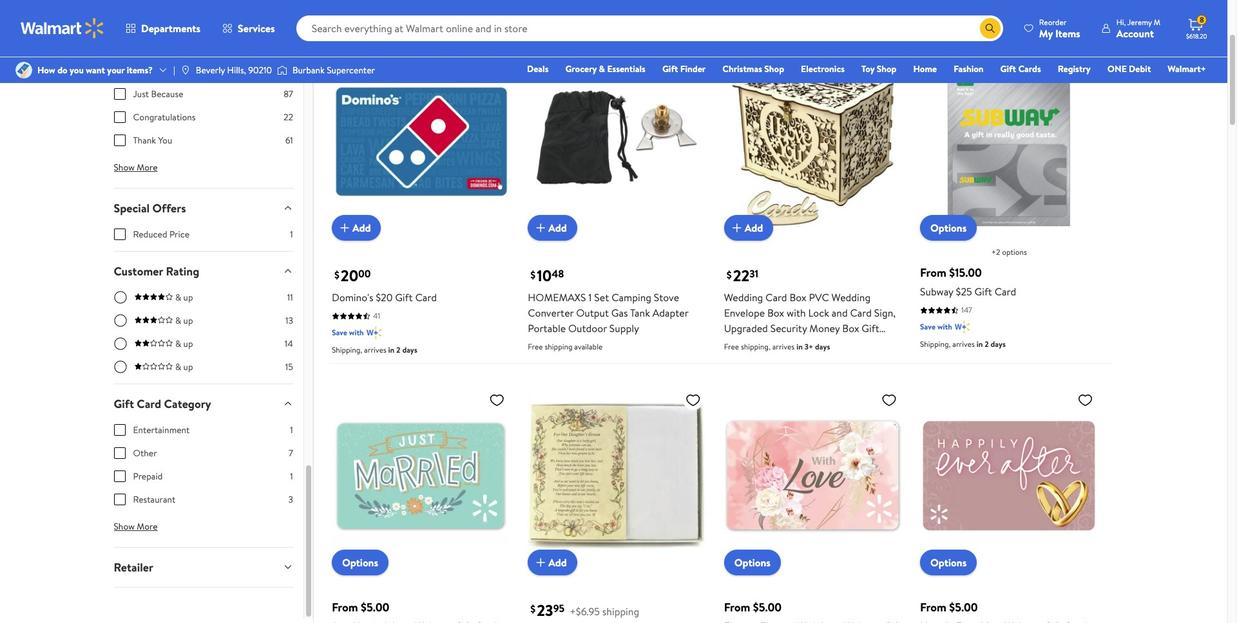 Task type: locate. For each thing, give the bounding box(es) containing it.
online
[[429, 16, 456, 30]]

0 horizontal spatial shipping,
[[332, 345, 362, 356]]

0 vertical spatial show more button
[[103, 157, 168, 178]]

1 horizontal spatial save with
[[920, 322, 952, 333]]

1 $5.00 from the left
[[361, 600, 389, 616]]

show
[[114, 161, 135, 174], [114, 520, 135, 533]]

add to cart image for 20
[[337, 221, 352, 236]]

arrives for domino's $20 gift card
[[364, 345, 386, 356]]

add button up '48'
[[528, 216, 577, 241]]

90210
[[248, 64, 272, 77]]

retailer tab
[[103, 548, 303, 587]]

0 horizontal spatial shipping
[[545, 342, 572, 353]]

$ inside $ 22 31
[[727, 268, 732, 282]]

sign,
[[874, 306, 896, 321]]

0 horizontal spatial 2
[[396, 345, 400, 356]]

walmart plus image for domino's $20 gift card
[[366, 327, 382, 340]]

items?
[[127, 64, 153, 77]]

in left 3+
[[796, 342, 803, 353]]

add up 95 in the left of the page
[[548, 556, 567, 570]]

2 show from the top
[[114, 520, 135, 533]]

with up security
[[787, 306, 806, 321]]

2 horizontal spatial in
[[977, 339, 983, 350]]

birthday
[[724, 353, 761, 367]]

1 vertical spatial show
[[114, 520, 135, 533]]

22 down '87'
[[283, 111, 293, 123]]

0 horizontal spatial in
[[388, 345, 394, 356]]

1 vertical spatial show more
[[114, 520, 158, 533]]

show more down thank on the top left of the page
[[114, 161, 158, 174]]

1 down 7
[[290, 470, 293, 483]]

gift right $25
[[975, 285, 992, 299]]

0 horizontal spatial  image
[[180, 65, 191, 75]]

4 & up from the top
[[175, 361, 193, 373]]

add to favorites list, happily ever after walmart gift card image
[[1078, 393, 1093, 409]]

$
[[334, 268, 339, 282], [530, 268, 536, 282], [727, 268, 732, 282], [530, 602, 536, 617]]

0 horizontal spatial walmart plus image
[[366, 327, 382, 340]]

13
[[285, 314, 293, 327]]

price down offers
[[169, 228, 189, 241]]

in down domino's $20 gift card
[[388, 345, 394, 356]]

1 more from the top
[[137, 161, 158, 174]]

2 for subway $25 gift card
[[985, 339, 989, 350]]

1 horizontal spatial shipping, arrives in 2 days
[[920, 339, 1006, 350]]

show more
[[114, 161, 158, 174], [114, 520, 158, 533]]

$ inside $ 20 00
[[334, 268, 339, 282]]

11
[[287, 291, 293, 304]]

rating
[[166, 263, 199, 279]]

3 from $5.00 from the left
[[920, 600, 978, 616]]

$ left 20
[[334, 268, 339, 282]]

1 horizontal spatial $5.00
[[753, 600, 782, 616]]

2 & up from the top
[[175, 314, 193, 327]]

 image
[[277, 64, 287, 77], [180, 65, 191, 75]]

0 horizontal spatial days
[[402, 345, 417, 356]]

electronics
[[801, 62, 845, 75]]

shipping, arrives in 2 days for subway $25 gift card
[[920, 339, 1006, 350]]

 image
[[15, 62, 32, 79]]

add to favorites list, wedding card box pvc wedding envelope box with lock and card sign, upgraded security money box gift card box for wedding reception birthday baby shower graduation party supplies image
[[881, 58, 897, 74]]

1 horizontal spatial shipping
[[602, 605, 639, 619]]

0 horizontal spatial from $5.00
[[332, 600, 389, 616]]

stove
[[654, 291, 679, 305]]

from for the happily ever after walmart gift card image at bottom
[[920, 600, 946, 616]]

reorder
[[1039, 16, 1067, 27]]

shipping, arrives in 2 days down 41
[[332, 345, 417, 356]]

add button up 00
[[332, 216, 381, 241]]

2 horizontal spatial add to cart image
[[729, 221, 745, 236]]

price up popular at the left top of the page
[[329, 16, 352, 30]]

1 horizontal spatial shipping,
[[920, 339, 951, 350]]

arrives down 41
[[364, 345, 386, 356]]

legal information image
[[461, 17, 472, 28]]

pvc
[[809, 291, 829, 305]]

1 from $5.00 from the left
[[332, 600, 389, 616]]

1 horizontal spatial 22
[[733, 265, 749, 287]]

1 free from the left
[[528, 342, 543, 353]]

add to cart image up $ 22 31
[[729, 221, 745, 236]]

None checkbox
[[114, 88, 125, 100], [114, 229, 125, 240], [114, 424, 125, 436], [114, 471, 125, 482], [114, 494, 125, 506], [114, 88, 125, 100], [114, 229, 125, 240], [114, 424, 125, 436], [114, 471, 125, 482], [114, 494, 125, 506]]

0 horizontal spatial 22
[[283, 111, 293, 123]]

23
[[537, 600, 553, 622]]

1 left the set
[[588, 291, 592, 305]]

$ inside $ 10 48
[[530, 268, 536, 282]]

gift cards
[[1000, 62, 1041, 75]]

box up reception
[[842, 322, 859, 336]]

add to cart image up 20
[[337, 221, 352, 236]]

1 horizontal spatial arrives
[[772, 342, 795, 353]]

more down thank on the top left of the page
[[137, 161, 158, 174]]

arrives down 147 in the right of the page
[[952, 339, 975, 350]]

wedding up and
[[832, 291, 871, 305]]

& up for 15
[[175, 361, 193, 373]]

show more down restaurant on the left
[[114, 520, 158, 533]]

$ left 31
[[727, 268, 732, 282]]

show down thank on the top left of the page
[[114, 161, 135, 174]]

1 vertical spatial price
[[169, 228, 189, 241]]

happily ever after walmart gift card image
[[920, 388, 1098, 566]]

arrives for subway $25 gift card
[[952, 339, 975, 350]]

1 show more button from the top
[[103, 157, 168, 178]]

with down domino's at the top
[[349, 328, 364, 339]]

Walmart Site-Wide search field
[[296, 15, 1003, 41]]

0 horizontal spatial wedding
[[724, 291, 763, 305]]

41
[[373, 311, 380, 322]]

$ 20 00
[[334, 265, 371, 287]]

christmas
[[722, 62, 762, 75]]

0 vertical spatial price
[[329, 16, 352, 30]]

add to cart image for 22
[[729, 221, 745, 236]]

customer rating option group
[[114, 291, 293, 384]]

free
[[528, 342, 543, 353], [724, 342, 739, 353]]

add to favorites list, from the bride's parents to the groom poetry wedding handkerchief image
[[685, 393, 701, 409]]

walmart plus image down 41
[[366, 327, 382, 340]]

debit
[[1129, 62, 1151, 75]]

0 horizontal spatial free
[[528, 342, 543, 353]]

1 vertical spatial show more button
[[103, 517, 168, 537]]

$25
[[956, 285, 972, 299]]

0 vertical spatial show more
[[114, 161, 158, 174]]

2 horizontal spatial $5.00
[[949, 600, 978, 616]]

$ left 23
[[530, 602, 536, 617]]

add button up 95 in the left of the page
[[528, 550, 577, 576]]

in for domino's $20 gift card
[[388, 345, 394, 356]]

3 $5.00 from the left
[[949, 600, 978, 616]]

show more button down thank on the top left of the page
[[103, 157, 168, 178]]

gift inside wedding card box pvc wedding envelope box with lock and card sign, upgraded security money box gift card box for wedding reception birthday baby shower graduation party supplies
[[862, 322, 879, 336]]

0 horizontal spatial arrives
[[364, 345, 386, 356]]

with down 'subway'
[[937, 322, 952, 333]]

1 out of 5 stars and up, 15 items radio
[[114, 361, 127, 373]]

1 up 7
[[290, 424, 293, 437]]

shipping right the "+$6.95" in the bottom left of the page
[[602, 605, 639, 619]]

gift down the sign,
[[862, 322, 879, 336]]

0 horizontal spatial with
[[349, 328, 364, 339]]

graduation
[[824, 353, 873, 367]]

from $5.00
[[332, 600, 389, 616], [724, 600, 782, 616], [920, 600, 978, 616]]

one debit link
[[1102, 62, 1157, 76]]

$20
[[376, 291, 393, 305]]

2 horizontal spatial arrives
[[952, 339, 975, 350]]

1
[[290, 228, 293, 241], [588, 291, 592, 305], [290, 424, 293, 437], [290, 470, 293, 483]]

2 from $5.00 from the left
[[724, 600, 782, 616]]

2 free from the left
[[724, 342, 739, 353]]

 image right 90210
[[277, 64, 287, 77]]

because
[[151, 87, 183, 100]]

up
[[183, 291, 193, 304], [183, 314, 193, 327], [183, 337, 193, 350], [183, 361, 193, 373]]

0 horizontal spatial price
[[169, 228, 189, 241]]

from $5.00 for elegant flowers with love walmart gift card image
[[724, 600, 782, 616]]

wedding up shower
[[783, 337, 822, 351]]

output
[[576, 306, 609, 321]]

free down portable
[[528, 342, 543, 353]]

3 & up from the top
[[175, 337, 193, 350]]

4 up from the top
[[183, 361, 193, 373]]

add to favorites list, elegant flowers with love walmart gift card image
[[881, 393, 897, 409]]

1 horizontal spatial  image
[[277, 64, 287, 77]]

10
[[537, 265, 552, 287]]

0 vertical spatial more
[[137, 161, 158, 174]]

1 vertical spatial shipping
[[602, 605, 639, 619]]

home link
[[907, 62, 943, 76]]

1 up 11 in the top left of the page
[[290, 228, 293, 241]]

shipping, for domino's $20 gift card
[[332, 345, 362, 356]]

essentials
[[607, 62, 646, 75]]

 image right |
[[180, 65, 191, 75]]

2 shop from the left
[[877, 62, 897, 75]]

card inside gift card category dropdown button
[[137, 396, 161, 412]]

$ left '10'
[[530, 268, 536, 282]]

shipping, down domino's at the top
[[332, 345, 362, 356]]

0 horizontal spatial shop
[[764, 62, 784, 75]]

one debit
[[1107, 62, 1151, 75]]

special offers tab
[[103, 189, 303, 228]]

3 up from the top
[[183, 337, 193, 350]]

gift
[[662, 62, 678, 75], [1000, 62, 1016, 75], [975, 285, 992, 299], [395, 291, 413, 305], [862, 322, 879, 336], [114, 396, 134, 412]]

1 horizontal spatial wedding
[[783, 337, 822, 351]]

2 horizontal spatial from $5.00
[[920, 600, 978, 616]]

supplies
[[724, 368, 761, 382]]

more for thank you
[[137, 161, 158, 174]]

gift finder
[[662, 62, 706, 75]]

2 horizontal spatial days
[[991, 339, 1006, 350]]

options
[[930, 221, 967, 235], [342, 556, 378, 570], [734, 556, 771, 570], [930, 556, 967, 570]]

tank
[[630, 306, 650, 321]]

save with down 'subway'
[[920, 322, 952, 333]]

2 for domino's $20 gift card
[[396, 345, 400, 356]]

days
[[991, 339, 1006, 350], [815, 342, 830, 353], [402, 345, 417, 356]]

shipping down portable
[[545, 342, 572, 353]]

$ for 20
[[334, 268, 339, 282]]

2 show more from the top
[[114, 520, 158, 533]]

up for 15
[[183, 361, 193, 373]]

save for subway $25 gift card
[[920, 322, 936, 333]]

domino's
[[332, 291, 373, 305]]

show more button for prepaid
[[103, 517, 168, 537]]

in for subway $25 gift card
[[977, 339, 983, 350]]

add button up 31
[[724, 216, 773, 241]]

seller
[[942, 34, 960, 45]]

from inside the from $15.00 subway $25 gift card
[[920, 265, 946, 281]]

shop right christmas
[[764, 62, 784, 75]]

items
[[1055, 26, 1080, 40]]

95
[[553, 602, 565, 616]]

2 horizontal spatial with
[[937, 322, 952, 333]]

toy
[[861, 62, 875, 75]]

0 horizontal spatial shipping, arrives in 2 days
[[332, 345, 417, 356]]

add up 31
[[745, 221, 763, 235]]

add button
[[332, 216, 381, 241], [528, 216, 577, 241], [724, 216, 773, 241], [528, 550, 577, 576]]

1 horizontal spatial free
[[724, 342, 739, 353]]

restaurant
[[133, 493, 175, 506]]

box up security
[[767, 306, 784, 321]]

2 horizontal spatial wedding
[[832, 291, 871, 305]]

add to cart image
[[337, 221, 352, 236], [729, 221, 745, 236], [533, 555, 548, 571]]

0 horizontal spatial save
[[332, 328, 347, 339]]

2 up from the top
[[183, 314, 193, 327]]

finder
[[680, 62, 706, 75]]

22 up envelope
[[733, 265, 749, 287]]

4 out of 5 stars and up, 11 items radio
[[114, 291, 127, 304]]

card right $20 on the left top of the page
[[415, 291, 437, 305]]

card up entertainment
[[137, 396, 161, 412]]

&
[[599, 62, 605, 75], [175, 291, 181, 304], [175, 314, 181, 327], [175, 337, 181, 350], [175, 361, 181, 373]]

save with down domino's at the top
[[332, 328, 364, 339]]

gift down 1 out of 5 stars and up, 15 items option
[[114, 396, 134, 412]]

1 horizontal spatial in
[[796, 342, 803, 353]]

0 horizontal spatial save with
[[332, 328, 364, 339]]

pick
[[364, 34, 378, 45]]

1 show from the top
[[114, 161, 135, 174]]

save down 'subway'
[[920, 322, 936, 333]]

147
[[961, 305, 972, 316]]

& for 13
[[175, 314, 181, 327]]

$5.00
[[361, 600, 389, 616], [753, 600, 782, 616], [949, 600, 978, 616]]

show for prepaid
[[114, 520, 135, 533]]

wedding up envelope
[[724, 291, 763, 305]]

0 horizontal spatial $5.00
[[361, 600, 389, 616]]

card down +2 options
[[995, 285, 1016, 299]]

arrives
[[952, 339, 975, 350], [772, 342, 795, 353], [364, 345, 386, 356]]

options link for subway $25 gift card 'image'
[[920, 216, 977, 241]]

shipping, arrives in 2 days down 147 in the right of the page
[[920, 339, 1006, 350]]

2 $5.00 from the left
[[753, 600, 782, 616]]

& for 15
[[175, 361, 181, 373]]

walmart image
[[21, 18, 104, 39]]

& up
[[175, 291, 193, 304], [175, 314, 193, 327], [175, 337, 193, 350], [175, 361, 193, 373]]

show more button down restaurant on the left
[[103, 517, 168, 537]]

shipping, down 'subway'
[[920, 339, 951, 350]]

walmart plus image
[[955, 321, 970, 334], [366, 327, 382, 340]]

lock
[[808, 306, 829, 321]]

purchased
[[381, 16, 426, 30]]

show more for thank you
[[114, 161, 158, 174]]

best
[[925, 34, 940, 45]]

$5.00 for elegant flowers with love walmart gift card image
[[753, 600, 782, 616]]

2 more from the top
[[137, 520, 158, 533]]

in down the from $15.00 subway $25 gift card
[[977, 339, 983, 350]]

2
[[985, 339, 989, 350], [396, 345, 400, 356]]

adapter
[[653, 306, 688, 321]]

1 up from the top
[[183, 291, 193, 304]]

save down domino's at the top
[[332, 328, 347, 339]]

0 vertical spatial show
[[114, 161, 135, 174]]

gift right $20 on the left top of the page
[[395, 291, 413, 305]]

add up 00
[[352, 221, 371, 235]]

0 vertical spatial shipping
[[545, 342, 572, 353]]

1 & up from the top
[[175, 291, 193, 304]]

1 horizontal spatial walmart plus image
[[955, 321, 970, 334]]

grocery & essentials link
[[560, 62, 651, 76]]

free down upgraded
[[724, 342, 739, 353]]

61
[[285, 134, 293, 147]]

1 horizontal spatial save
[[920, 322, 936, 333]]

add
[[352, 221, 371, 235], [548, 221, 567, 235], [745, 221, 763, 235], [548, 556, 567, 570]]

add to cart image up 23
[[533, 555, 548, 571]]

add to favorites list, homemaxs 1 set camping stove converter output gas tank adapter portable outdoor supply image
[[685, 58, 701, 74]]

add up '48'
[[548, 221, 567, 235]]

just because
[[133, 87, 183, 100]]

show down restaurant on the left
[[114, 520, 135, 533]]

1 show more from the top
[[114, 161, 158, 174]]

None checkbox
[[114, 111, 125, 123], [114, 134, 125, 146], [114, 448, 125, 459], [114, 111, 125, 123], [114, 134, 125, 146], [114, 448, 125, 459]]

$ 22 31
[[727, 265, 759, 287]]

departments button
[[115, 13, 211, 44]]

show more button for thank you
[[103, 157, 168, 178]]

1 horizontal spatial 2
[[985, 339, 989, 350]]

1 horizontal spatial from $5.00
[[724, 600, 782, 616]]

$15.00
[[949, 265, 982, 281]]

portable
[[528, 322, 566, 336]]

0 horizontal spatial add to cart image
[[337, 221, 352, 236]]

popular
[[337, 34, 362, 45]]

party
[[876, 353, 899, 367]]

shipping, for subway $25 gift card
[[920, 339, 951, 350]]

add to cart image
[[533, 221, 548, 236]]

save with for domino's $20 gift card
[[332, 328, 364, 339]]

want
[[86, 64, 105, 77]]

when
[[355, 16, 378, 30]]

how
[[37, 64, 55, 77]]

2 show more button from the top
[[103, 517, 168, 537]]

add to favorites list, just married aqua walmart gift card image
[[489, 393, 505, 409]]

1 vertical spatial 22
[[733, 265, 749, 287]]

1 shop from the left
[[764, 62, 784, 75]]

0 vertical spatial 22
[[283, 111, 293, 123]]

add for 10
[[548, 221, 567, 235]]

walmart plus image down 147 in the right of the page
[[955, 321, 970, 334]]

shop for toy shop
[[877, 62, 897, 75]]

1 vertical spatial more
[[137, 520, 158, 533]]

more down restaurant on the left
[[137, 520, 158, 533]]

arrives down security
[[772, 342, 795, 353]]

show more button
[[103, 157, 168, 178], [103, 517, 168, 537]]

shop right toy on the right of page
[[877, 62, 897, 75]]

& up for 13
[[175, 314, 193, 327]]

you
[[158, 134, 172, 147]]

price when purchased online
[[329, 16, 456, 30]]

1 horizontal spatial with
[[787, 306, 806, 321]]

my
[[1039, 26, 1053, 40]]

show more for prepaid
[[114, 520, 158, 533]]

1 horizontal spatial shop
[[877, 62, 897, 75]]

days for domino's $20 gift card
[[402, 345, 417, 356]]



Task type: describe. For each thing, give the bounding box(es) containing it.
up for 11
[[183, 291, 193, 304]]

toy shop link
[[856, 62, 902, 76]]

grocery & essentials
[[565, 62, 646, 75]]

wedding card box pvc wedding envelope box with lock and card sign, upgraded security money box gift card box for wedding reception birthday baby shower graduation party supplies image
[[724, 53, 902, 231]]

burbank
[[292, 64, 325, 77]]

occasion group
[[114, 64, 293, 157]]

gift inside the from $15.00 subway $25 gift card
[[975, 285, 992, 299]]

registry
[[1058, 62, 1091, 75]]

15
[[285, 361, 293, 373]]

from for just married aqua walmart gift card image
[[332, 600, 358, 616]]

jeremy
[[1127, 16, 1152, 27]]

shipping inside homemaxs 1 set camping stove converter output gas tank adapter portable outdoor supply free shipping available
[[545, 342, 572, 353]]

shipping inside $ 23 95 +$6.95 shipping
[[602, 605, 639, 619]]

just
[[133, 87, 149, 100]]

00
[[358, 267, 371, 282]]

free shipping, arrives in 3+ days
[[724, 342, 830, 353]]

do
[[57, 64, 67, 77]]

options link for elegant flowers with love walmart gift card image
[[724, 550, 781, 576]]

save with for subway $25 gift card
[[920, 322, 952, 333]]

gift left cards
[[1000, 62, 1016, 75]]

$5.00 for just married aqua walmart gift card image
[[361, 600, 389, 616]]

|
[[173, 64, 175, 77]]

free inside homemaxs 1 set camping stove converter output gas tank adapter portable outdoor supply free shipping available
[[528, 342, 543, 353]]

add button for 10
[[528, 216, 577, 241]]

search icon image
[[985, 23, 995, 34]]

supercenter
[[327, 64, 375, 77]]

box left for
[[748, 337, 765, 351]]

1 horizontal spatial add to cart image
[[533, 555, 548, 571]]

31
[[749, 267, 759, 282]]

set
[[594, 291, 609, 305]]

hi, jeremy m account
[[1116, 16, 1160, 40]]

walmart+
[[1168, 62, 1206, 75]]

subway
[[920, 285, 953, 299]]

customer
[[114, 263, 163, 279]]

box left the pvc
[[790, 291, 807, 305]]

baby
[[764, 353, 786, 367]]

more for prepaid
[[137, 520, 158, 533]]

prepaid
[[133, 470, 163, 483]]

home
[[913, 62, 937, 75]]

options link for just married aqua walmart gift card image
[[332, 550, 389, 576]]

add to favorites list, subway $25 gift card image
[[1078, 58, 1093, 74]]

options link for the happily ever after walmart gift card image at bottom
[[920, 550, 977, 576]]

days for subway $25 gift card
[[991, 339, 1006, 350]]

customer rating
[[114, 263, 199, 279]]

card right and
[[850, 306, 872, 321]]

card up birthday
[[724, 337, 746, 351]]

elegant flowers with love walmart gift card image
[[724, 388, 902, 566]]

shower
[[788, 353, 821, 367]]

retailer button
[[103, 548, 303, 587]]

gift inside dropdown button
[[114, 396, 134, 412]]

+2
[[991, 247, 1000, 258]]

48
[[552, 267, 564, 282]]

from the bride's parents to the groom poetry wedding handkerchief image
[[528, 388, 706, 566]]

$5.00 for the happily ever after walmart gift card image at bottom
[[949, 600, 978, 616]]

20
[[341, 265, 358, 287]]

homemaxs 1 set camping stove converter output gas tank adapter portable outdoor supply image
[[528, 53, 706, 231]]

options
[[1002, 247, 1027, 258]]

1 for prepaid
[[290, 470, 293, 483]]

14
[[285, 337, 293, 350]]

add for 20
[[352, 221, 371, 235]]

gift finder link
[[656, 62, 712, 76]]

$ 10 48
[[530, 265, 564, 287]]

walmart plus image for subway $25 gift card
[[955, 321, 970, 334]]

registry link
[[1052, 62, 1096, 76]]

up for 13
[[183, 314, 193, 327]]

add button for 22
[[724, 216, 773, 241]]

departments
[[141, 21, 200, 35]]

special
[[114, 200, 150, 216]]

and
[[832, 306, 848, 321]]

domino's $20 gift card image
[[332, 53, 510, 231]]

hi,
[[1116, 16, 1126, 27]]

electronics link
[[795, 62, 851, 76]]

hills,
[[227, 64, 246, 77]]

& up for 14
[[175, 337, 193, 350]]

with for domino's $20 gift card
[[349, 328, 364, 339]]

card up security
[[766, 291, 787, 305]]

beverly
[[196, 64, 225, 77]]

& for 11
[[175, 291, 181, 304]]

retailer
[[114, 560, 153, 576]]

services
[[238, 21, 275, 35]]

supply
[[609, 322, 639, 336]]

with inside wedding card box pvc wedding envelope box with lock and card sign, upgraded security money box gift card box for wedding reception birthday baby shower graduation party supplies
[[787, 306, 806, 321]]

customer rating tab
[[103, 252, 303, 291]]

from $5.00 for just married aqua walmart gift card image
[[332, 600, 389, 616]]

thank
[[133, 134, 156, 147]]

& for 14
[[175, 337, 181, 350]]

gift card category group
[[114, 424, 293, 517]]

$ for 22
[[727, 268, 732, 282]]

fashion
[[954, 62, 984, 75]]

shop for christmas shop
[[764, 62, 784, 75]]

up for 14
[[183, 337, 193, 350]]

 image for burbank supercenter
[[277, 64, 287, 77]]

christmas shop
[[722, 62, 784, 75]]

christmas shop link
[[717, 62, 790, 76]]

for
[[767, 337, 781, 351]]

shipping, arrives in 2 days for domino's $20 gift card
[[332, 345, 417, 356]]

options for elegant flowers with love walmart gift card image
[[734, 556, 771, 570]]

$ for 10
[[530, 268, 536, 282]]

with for subway $25 gift card
[[937, 322, 952, 333]]

$ inside $ 23 95 +$6.95 shipping
[[530, 602, 536, 617]]

add button for 20
[[332, 216, 381, 241]]

Search search field
[[296, 15, 1003, 41]]

1 for entertainment
[[290, 424, 293, 437]]

 image for beverly hills, 90210
[[180, 65, 191, 75]]

$618.20
[[1186, 32, 1207, 41]]

1 for reduced price
[[290, 228, 293, 241]]

subway $25 gift card image
[[920, 53, 1098, 231]]

22 inside occasion "group"
[[283, 111, 293, 123]]

3 out of 5 stars and up, 13 items radio
[[114, 314, 127, 327]]

customer rating button
[[103, 252, 303, 291]]

gift card category tab
[[103, 384, 303, 424]]

8
[[1200, 14, 1204, 25]]

available
[[574, 342, 603, 353]]

3+
[[805, 342, 813, 353]]

shipping,
[[741, 342, 770, 353]]

deals link
[[521, 62, 554, 76]]

options for subway $25 gift card 'image'
[[930, 221, 967, 235]]

special offers
[[114, 200, 186, 216]]

outdoor
[[568, 322, 607, 336]]

1 horizontal spatial price
[[329, 16, 352, 30]]

save for domino's $20 gift card
[[332, 328, 347, 339]]

card inside the from $15.00 subway $25 gift card
[[995, 285, 1016, 299]]

options for the happily ever after walmart gift card image at bottom
[[930, 556, 967, 570]]

services button
[[211, 13, 286, 44]]

one
[[1107, 62, 1127, 75]]

reception
[[824, 337, 870, 351]]

options for just married aqua walmart gift card image
[[342, 556, 378, 570]]

show for thank you
[[114, 161, 135, 174]]

fashion link
[[948, 62, 989, 76]]

1 horizontal spatial days
[[815, 342, 830, 353]]

from for elegant flowers with love walmart gift card image
[[724, 600, 750, 616]]

1 inside homemaxs 1 set camping stove converter output gas tank adapter portable outdoor supply free shipping available
[[588, 291, 592, 305]]

just married aqua walmart gift card image
[[332, 388, 510, 566]]

homemaxs
[[528, 291, 586, 305]]

2 out of 5 stars and up, 14 items radio
[[114, 337, 127, 350]]

other
[[133, 447, 157, 460]]

& up for 11
[[175, 291, 193, 304]]

best seller
[[925, 34, 960, 45]]

add for 22
[[745, 221, 763, 235]]

7
[[289, 447, 293, 460]]

gift left finder
[[662, 62, 678, 75]]

from $15.00 subway $25 gift card
[[920, 265, 1016, 299]]

gift card category button
[[103, 384, 303, 424]]

from $5.00 for the happily ever after walmart gift card image at bottom
[[920, 600, 978, 616]]

add to favorites list, domino's $20 gift card image
[[489, 58, 505, 74]]

reorder my items
[[1039, 16, 1080, 40]]



Task type: vqa. For each thing, say whether or not it's contained in the screenshot.
SUPPLIES
yes



